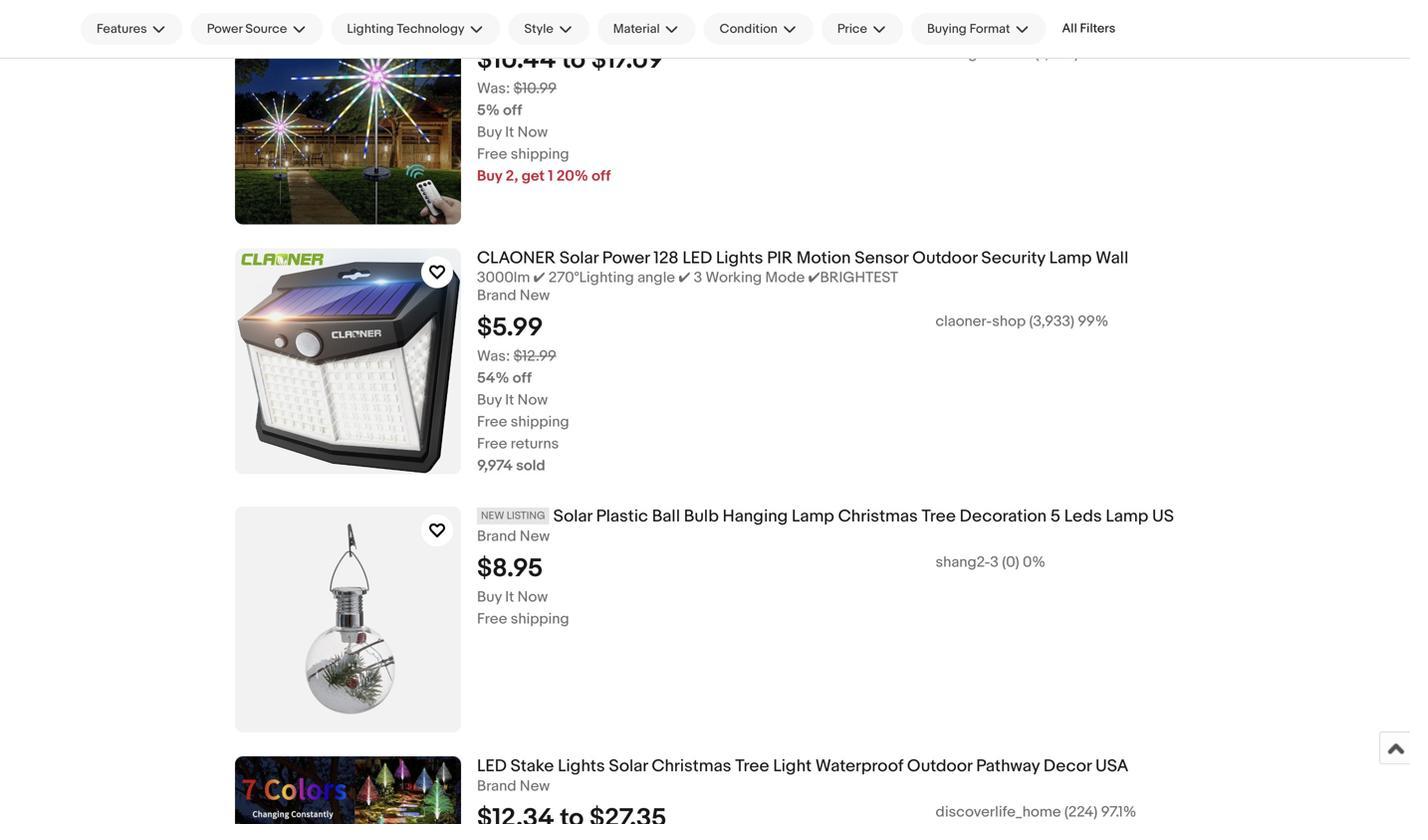 Task type: describe. For each thing, give the bounding box(es) containing it.
buy inside $8.95 buy it now free shipping
[[477, 589, 502, 606]]

3 inside claoner solar power 128 led lights pir motion sensor outdoor security lamp wall 3000lm ✔ 270°lighting angle ✔ 3 working mode ✔brightest brand new
[[694, 269, 702, 287]]

lights inside claoner solar power 128 led lights pir motion sensor outdoor security lamp wall 3000lm ✔ 270°lighting angle ✔ 3 working mode ✔brightest brand new
[[716, 248, 763, 269]]

1 vertical spatial off
[[592, 167, 611, 185]]

brand inside 'new listing solar plastic ball bulb hanging lamp christmas tree decoration 5 leds lamp us brand new'
[[477, 528, 516, 546]]

led inside claoner solar power 128 led lights pir motion sensor outdoor security lamp wall 3000lm ✔ 270°lighting angle ✔ 3 working mode ✔brightest brand new
[[683, 248, 712, 269]]

waterproof
[[816, 757, 903, 777]]

lighting
[[347, 21, 394, 37]]

(0)
[[1002, 554, 1019, 572]]

decoration
[[960, 507, 1047, 527]]

new up $10.44
[[520, 19, 550, 37]]

2 horizontal spatial lamp
[[1106, 507, 1149, 527]]

material
[[613, 21, 660, 37]]

shipping inside the $5.99 was: $12.99 54% off buy it now free shipping free returns 9,974 sold
[[511, 413, 569, 431]]

was: inside the $5.99 was: $12.99 54% off buy it now free shipping free returns 9,974 sold
[[477, 348, 510, 366]]

new down listing
[[520, 528, 550, 546]]

technology
[[397, 21, 465, 37]]

brand new
[[477, 19, 550, 37]]

97.1%
[[1101, 804, 1137, 822]]

99% for claoner-shop (3,933) 99%
[[1078, 313, 1109, 331]]

was: inside $10.44 to $17.09 was: $10.99 5% off buy it now free shipping buy 2, get 1 20% off
[[477, 80, 510, 98]]

pir
[[767, 248, 793, 269]]

3 free from the top
[[477, 435, 507, 453]]

86
[[1014, 45, 1032, 63]]

ball
[[652, 507, 680, 527]]

motion
[[797, 248, 851, 269]]

it inside the $5.99 was: $12.99 54% off buy it now free shipping free returns 9,974 sold
[[505, 392, 514, 409]]

now inside the $5.99 was: $12.99 54% off buy it now free shipping free returns 9,974 sold
[[518, 392, 548, 409]]

5%
[[477, 102, 500, 120]]

shang2-
[[936, 554, 990, 572]]

it inside $10.44 to $17.09 was: $10.99 5% off buy it now free shipping buy 2, get 1 20% off
[[505, 124, 514, 142]]

plastic
[[596, 507, 648, 527]]

(3,933)
[[1029, 313, 1075, 331]]

1 ✔ from the left
[[534, 269, 545, 287]]

pathway
[[976, 757, 1040, 777]]

format
[[970, 21, 1010, 37]]

128
[[654, 248, 679, 269]]

light
[[773, 757, 812, 777]]

5
[[1051, 507, 1061, 527]]

led stake lights solar christmas tree light waterproof outdoor pathway decor usa brand new
[[477, 757, 1129, 796]]

outdoor inside claoner solar power 128 led lights pir motion sensor outdoor security lamp wall 3000lm ✔ 270°lighting angle ✔ 3 working mode ✔brightest brand new
[[912, 248, 978, 269]]

bulb
[[684, 507, 719, 527]]

stake
[[511, 757, 554, 777]]

led inside led stake lights solar christmas tree light waterproof outdoor pathway decor usa brand new
[[477, 757, 507, 777]]

$17.09
[[591, 45, 664, 76]]

features button
[[81, 13, 183, 45]]

claoner solar power 128 led lights pir motion sensor outdoor security lamp wall 3000lm ✔ 270°lighting angle ✔ 3 working mode ✔brightest brand new
[[477, 248, 1129, 305]]

free inside $10.44 to $17.09 was: $10.99 5% off buy it now free shipping buy 2, get 1 20% off
[[477, 146, 507, 163]]

claoner solar power 128 led lights pir motion sensor outdoor security lamp wall image
[[235, 248, 461, 474]]

source
[[245, 21, 287, 37]]

power source button
[[191, 13, 323, 45]]

style
[[524, 21, 554, 37]]

zhongshali-86 (7,382) 99%
[[936, 45, 1113, 63]]

buying format button
[[911, 13, 1046, 45]]

to
[[562, 45, 586, 76]]

$10.44
[[477, 45, 556, 76]]

it inside $8.95 buy it now free shipping
[[505, 589, 514, 606]]

1 buy from the top
[[477, 124, 502, 142]]

listing
[[507, 510, 545, 523]]

security
[[981, 248, 1046, 269]]

brand inside led stake lights solar christmas tree light waterproof outdoor pathway decor usa brand new
[[477, 778, 516, 796]]

99% for zhongshali-86 (7,382) 99%
[[1082, 45, 1113, 63]]

all filters button
[[1054, 13, 1124, 44]]

get
[[522, 167, 545, 185]]

zhongshali-
[[936, 45, 1014, 63]]

2 ✔ from the left
[[679, 269, 690, 287]]

price button
[[822, 13, 903, 45]]

returns
[[511, 435, 559, 453]]

claoner
[[477, 248, 556, 269]]

9,974
[[477, 457, 513, 475]]

0%
[[1023, 554, 1046, 572]]

shipping inside $10.44 to $17.09 was: $10.99 5% off buy it now free shipping buy 2, get 1 20% off
[[511, 146, 569, 163]]

lighting technology button
[[331, 13, 500, 45]]

$5.99
[[477, 313, 543, 344]]

solar inside led stake lights solar christmas tree light waterproof outdoor pathway decor usa brand new
[[609, 757, 648, 777]]

usa
[[1096, 757, 1129, 777]]

shang2-3 (0) 0%
[[936, 554, 1046, 572]]

claoner-
[[936, 313, 992, 331]]

working
[[706, 269, 762, 287]]

us
[[1152, 507, 1174, 527]]

lights inside led stake lights solar christmas tree light waterproof outdoor pathway decor usa brand new
[[558, 757, 605, 777]]



Task type: vqa. For each thing, say whether or not it's contained in the screenshot.
2, at the top left
yes



Task type: locate. For each thing, give the bounding box(es) containing it.
it
[[505, 124, 514, 142], [505, 392, 514, 409], [505, 589, 514, 606]]

new down stake
[[520, 778, 550, 796]]

solar
[[560, 248, 599, 269], [553, 507, 592, 527], [609, 757, 648, 777]]

$10.99
[[514, 80, 557, 98]]

shipping
[[511, 146, 569, 163], [511, 413, 569, 431], [511, 610, 569, 628]]

2 buy from the top
[[477, 167, 502, 185]]

buy down the $8.95 at the bottom left
[[477, 589, 502, 606]]

2 it from the top
[[505, 392, 514, 409]]

decor
[[1044, 757, 1092, 777]]

hanging
[[723, 507, 788, 527]]

brand down stake
[[477, 778, 516, 796]]

power left source
[[207, 21, 242, 37]]

0 vertical spatial christmas
[[838, 507, 918, 527]]

outdoor inside led stake lights solar christmas tree light waterproof outdoor pathway decor usa brand new
[[907, 757, 972, 777]]

tree left "light" on the right bottom of page
[[735, 757, 769, 777]]

$5.99 was: $12.99 54% off buy it now free shipping free returns 9,974 sold
[[477, 313, 569, 475]]

4 brand from the top
[[477, 778, 516, 796]]

shipping down the $8.95 at the bottom left
[[511, 610, 569, 628]]

0 vertical spatial solar
[[560, 248, 599, 269]]

1 horizontal spatial lights
[[716, 248, 763, 269]]

$10.44 to $17.09 was: $10.99 5% off buy it now free shipping buy 2, get 1 20% off
[[477, 45, 664, 185]]

0 horizontal spatial christmas
[[652, 757, 731, 777]]

all
[[1062, 21, 1077, 36]]

lamp left us
[[1106, 507, 1149, 527]]

lamp inside claoner solar power 128 led lights pir motion sensor outdoor security lamp wall 3000lm ✔ 270°lighting angle ✔ 3 working mode ✔brightest brand new
[[1049, 248, 1092, 269]]

0 horizontal spatial 3
[[694, 269, 702, 287]]

1 vertical spatial was:
[[477, 348, 510, 366]]

1 brand from the top
[[477, 19, 516, 37]]

brand up '$5.99'
[[477, 287, 516, 305]]

1 vertical spatial solar
[[553, 507, 592, 527]]

3
[[694, 269, 702, 287], [990, 554, 999, 572]]

led
[[683, 248, 712, 269], [477, 757, 507, 777]]

brand inside claoner solar power 128 led lights pir motion sensor outdoor security lamp wall 3000lm ✔ 270°lighting angle ✔ 3 working mode ✔brightest brand new
[[477, 287, 516, 305]]

discoverlife_home (224) 97.1%
[[936, 804, 1137, 822]]

power up angle
[[602, 248, 650, 269]]

was: up the 5%
[[477, 80, 510, 98]]

1 vertical spatial power
[[602, 248, 650, 269]]

2 vertical spatial shipping
[[511, 610, 569, 628]]

buy down the 5%
[[477, 124, 502, 142]]

0 horizontal spatial power
[[207, 21, 242, 37]]

outdoor
[[912, 248, 978, 269], [907, 757, 972, 777]]

christmas inside 'new listing solar plastic ball bulb hanging lamp christmas tree decoration 5 leds lamp us brand new'
[[838, 507, 918, 527]]

now inside $10.44 to $17.09 was: $10.99 5% off buy it now free shipping buy 2, get 1 20% off
[[518, 124, 548, 142]]

99% down filters
[[1082, 45, 1113, 63]]

buy down "54%"
[[477, 392, 502, 409]]

lamp right hanging on the right
[[792, 507, 834, 527]]

brand up the $8.95 at the bottom left
[[477, 528, 516, 546]]

power
[[207, 21, 242, 37], [602, 248, 650, 269]]

led stake lights solar christmas tree light waterproof outdoor pathway decor usa link
[[477, 757, 1394, 778]]

new inside claoner solar power 128 led lights pir motion sensor outdoor security lamp wall 3000lm ✔ 270°lighting angle ✔ 3 working mode ✔brightest brand new
[[520, 287, 550, 305]]

price
[[837, 21, 867, 37]]

1 vertical spatial now
[[518, 392, 548, 409]]

now
[[518, 124, 548, 142], [518, 392, 548, 409], [518, 589, 548, 606]]

0 vertical spatial outdoor
[[912, 248, 978, 269]]

solar inside claoner solar power 128 led lights pir motion sensor outdoor security lamp wall 3000lm ✔ 270°lighting angle ✔ 3 working mode ✔brightest brand new
[[560, 248, 599, 269]]

2,
[[506, 167, 518, 185]]

lights right stake
[[558, 757, 605, 777]]

1 vertical spatial christmas
[[652, 757, 731, 777]]

off inside the $5.99 was: $12.99 54% off buy it now free shipping free returns 9,974 sold
[[513, 370, 532, 388]]

material button
[[597, 13, 696, 45]]

54%
[[477, 370, 509, 388]]

tree
[[922, 507, 956, 527], [735, 757, 769, 777]]

✔brightest
[[808, 269, 898, 287]]

1 horizontal spatial power
[[602, 248, 650, 269]]

0 vertical spatial 3
[[694, 269, 702, 287]]

$8.95 buy it now free shipping
[[477, 554, 569, 628]]

0 vertical spatial shipping
[[511, 146, 569, 163]]

new inside led stake lights solar christmas tree light waterproof outdoor pathway decor usa brand new
[[520, 778, 550, 796]]

outdoor left pathway
[[907, 757, 972, 777]]

0 vertical spatial lights
[[716, 248, 763, 269]]

solar up 270°lighting in the top left of the page
[[560, 248, 599, 269]]

christmas inside led stake lights solar christmas tree light waterproof outdoor pathway decor usa brand new
[[652, 757, 731, 777]]

buy inside the $5.99 was: $12.99 54% off buy it now free shipping free returns 9,974 sold
[[477, 392, 502, 409]]

solar inside 'new listing solar plastic ball bulb hanging lamp christmas tree decoration 5 leds lamp us brand new'
[[553, 507, 592, 527]]

now down the $8.95 at the bottom left
[[518, 589, 548, 606]]

brand
[[477, 19, 516, 37], [477, 287, 516, 305], [477, 528, 516, 546], [477, 778, 516, 796]]

2 vertical spatial now
[[518, 589, 548, 606]]

solar right listing
[[553, 507, 592, 527]]

3 now from the top
[[518, 589, 548, 606]]

buying
[[927, 21, 967, 37]]

2 was: from the top
[[477, 348, 510, 366]]

off right the 5%
[[503, 102, 522, 120]]

3 buy from the top
[[477, 392, 502, 409]]

buy
[[477, 124, 502, 142], [477, 167, 502, 185], [477, 392, 502, 409], [477, 589, 502, 606]]

1 now from the top
[[518, 124, 548, 142]]

mode
[[765, 269, 805, 287]]

lighting technology
[[347, 21, 465, 37]]

0 vertical spatial it
[[505, 124, 514, 142]]

it up the '2,'
[[505, 124, 514, 142]]

3 left (0)
[[990, 554, 999, 572]]

filters
[[1080, 21, 1116, 36]]

free up 9,974
[[477, 435, 507, 453]]

1 vertical spatial led
[[477, 757, 507, 777]]

discoverlife_home
[[936, 804, 1061, 822]]

outdoor right sensor
[[912, 248, 978, 269]]

20%
[[557, 167, 588, 185]]

fairy string lights led christmas tree wedding xmas party decor outdoor usa image
[[235, 0, 461, 224]]

3 it from the top
[[505, 589, 514, 606]]

angle
[[638, 269, 675, 287]]

new up '$5.99'
[[520, 287, 550, 305]]

3 brand from the top
[[477, 528, 516, 546]]

1 vertical spatial 3
[[990, 554, 999, 572]]

1 it from the top
[[505, 124, 514, 142]]

tree up shang2- on the right of page
[[922, 507, 956, 527]]

buy left the '2,'
[[477, 167, 502, 185]]

led right 128
[[683, 248, 712, 269]]

new left listing
[[481, 510, 504, 523]]

power inside dropdown button
[[207, 21, 242, 37]]

was: up "54%"
[[477, 348, 510, 366]]

99%
[[1082, 45, 1113, 63], [1078, 313, 1109, 331]]

style button
[[508, 13, 589, 45]]

0 horizontal spatial led
[[477, 757, 507, 777]]

free down "54%"
[[477, 413, 507, 431]]

condition
[[720, 21, 778, 37]]

0 vertical spatial now
[[518, 124, 548, 142]]

shipping up returns
[[511, 413, 569, 431]]

new listing solar plastic ball bulb hanging lamp christmas tree decoration 5 leds lamp us brand new
[[477, 507, 1174, 546]]

1 was: from the top
[[477, 80, 510, 98]]

free inside $8.95 buy it now free shipping
[[477, 610, 507, 628]]

power inside claoner solar power 128 led lights pir motion sensor outdoor security lamp wall 3000lm ✔ 270°lighting angle ✔ 3 working mode ✔brightest brand new
[[602, 248, 650, 269]]

now up returns
[[518, 392, 548, 409]]

1 vertical spatial shipping
[[511, 413, 569, 431]]

power source
[[207, 21, 287, 37]]

claoner-shop (3,933) 99%
[[936, 313, 1109, 331]]

270°lighting
[[549, 269, 634, 287]]

1 horizontal spatial 3
[[990, 554, 999, 572]]

2 vertical spatial solar
[[609, 757, 648, 777]]

now inside $8.95 buy it now free shipping
[[518, 589, 548, 606]]

leds
[[1065, 507, 1102, 527]]

0 vertical spatial was:
[[477, 80, 510, 98]]

solar plastic ball bulb hanging lamp christmas tree decoration 5 leds lamp us image
[[235, 507, 461, 733]]

0 vertical spatial 99%
[[1082, 45, 1113, 63]]

features
[[97, 21, 147, 37]]

✔ down claoner
[[534, 269, 545, 287]]

0 horizontal spatial lamp
[[792, 507, 834, 527]]

now up get
[[518, 124, 548, 142]]

2 brand from the top
[[477, 287, 516, 305]]

1 horizontal spatial led
[[683, 248, 712, 269]]

2 shipping from the top
[[511, 413, 569, 431]]

0 vertical spatial tree
[[922, 507, 956, 527]]

free down the $8.95 at the bottom left
[[477, 610, 507, 628]]

all filters
[[1062, 21, 1116, 36]]

off down "$12.99"
[[513, 370, 532, 388]]

solar right stake
[[609, 757, 648, 777]]

2 vertical spatial it
[[505, 589, 514, 606]]

lamp left wall
[[1049, 248, 1092, 269]]

99% right (3,933)
[[1078, 313, 1109, 331]]

0 horizontal spatial ✔
[[534, 269, 545, 287]]

2 now from the top
[[518, 392, 548, 409]]

0 vertical spatial power
[[207, 21, 242, 37]]

free
[[477, 146, 507, 163], [477, 413, 507, 431], [477, 435, 507, 453], [477, 610, 507, 628]]

shipping inside $8.95 buy it now free shipping
[[511, 610, 569, 628]]

it down "54%"
[[505, 392, 514, 409]]

was:
[[477, 80, 510, 98], [477, 348, 510, 366]]

it down the $8.95 at the bottom left
[[505, 589, 514, 606]]

2 free from the top
[[477, 413, 507, 431]]

condition button
[[704, 13, 814, 45]]

shipping up get
[[511, 146, 569, 163]]

2 vertical spatial off
[[513, 370, 532, 388]]

buying format
[[927, 21, 1010, 37]]

1
[[548, 167, 553, 185]]

lights
[[716, 248, 763, 269], [558, 757, 605, 777]]

wall
[[1096, 248, 1129, 269]]

1 vertical spatial tree
[[735, 757, 769, 777]]

sensor
[[855, 248, 909, 269]]

3 shipping from the top
[[511, 610, 569, 628]]

tree inside led stake lights solar christmas tree light waterproof outdoor pathway decor usa brand new
[[735, 757, 769, 777]]

$12.99
[[514, 348, 556, 366]]

1 horizontal spatial ✔
[[679, 269, 690, 287]]

1 vertical spatial lights
[[558, 757, 605, 777]]

0 horizontal spatial lights
[[558, 757, 605, 777]]

0 vertical spatial off
[[503, 102, 522, 120]]

brand up $10.44
[[477, 19, 516, 37]]

(224)
[[1065, 804, 1098, 822]]

claoner solar power 128 led lights pir motion sensor outdoor security lamp wall link
[[477, 248, 1394, 269]]

1 free from the top
[[477, 146, 507, 163]]

1 vertical spatial outdoor
[[907, 757, 972, 777]]

1 vertical spatial 99%
[[1078, 313, 1109, 331]]

1 shipping from the top
[[511, 146, 569, 163]]

0 horizontal spatial tree
[[735, 757, 769, 777]]

1 horizontal spatial christmas
[[838, 507, 918, 527]]

tree inside 'new listing solar plastic ball bulb hanging lamp christmas tree decoration 5 leds lamp us brand new'
[[922, 507, 956, 527]]

1 horizontal spatial lamp
[[1049, 248, 1092, 269]]

lights up working
[[716, 248, 763, 269]]

1 horizontal spatial tree
[[922, 507, 956, 527]]

3 left working
[[694, 269, 702, 287]]

christmas
[[838, 507, 918, 527], [652, 757, 731, 777]]

4 free from the top
[[477, 610, 507, 628]]

4 buy from the top
[[477, 589, 502, 606]]

(7,382)
[[1035, 45, 1079, 63]]

off right 20%
[[592, 167, 611, 185]]

3000lm
[[477, 269, 530, 287]]

sold
[[516, 457, 545, 475]]

$8.95
[[477, 554, 543, 585]]

0 vertical spatial led
[[683, 248, 712, 269]]

shop
[[992, 313, 1026, 331]]

✔ down 128
[[679, 269, 690, 287]]

1 vertical spatial it
[[505, 392, 514, 409]]

led left stake
[[477, 757, 507, 777]]

free up the '2,'
[[477, 146, 507, 163]]



